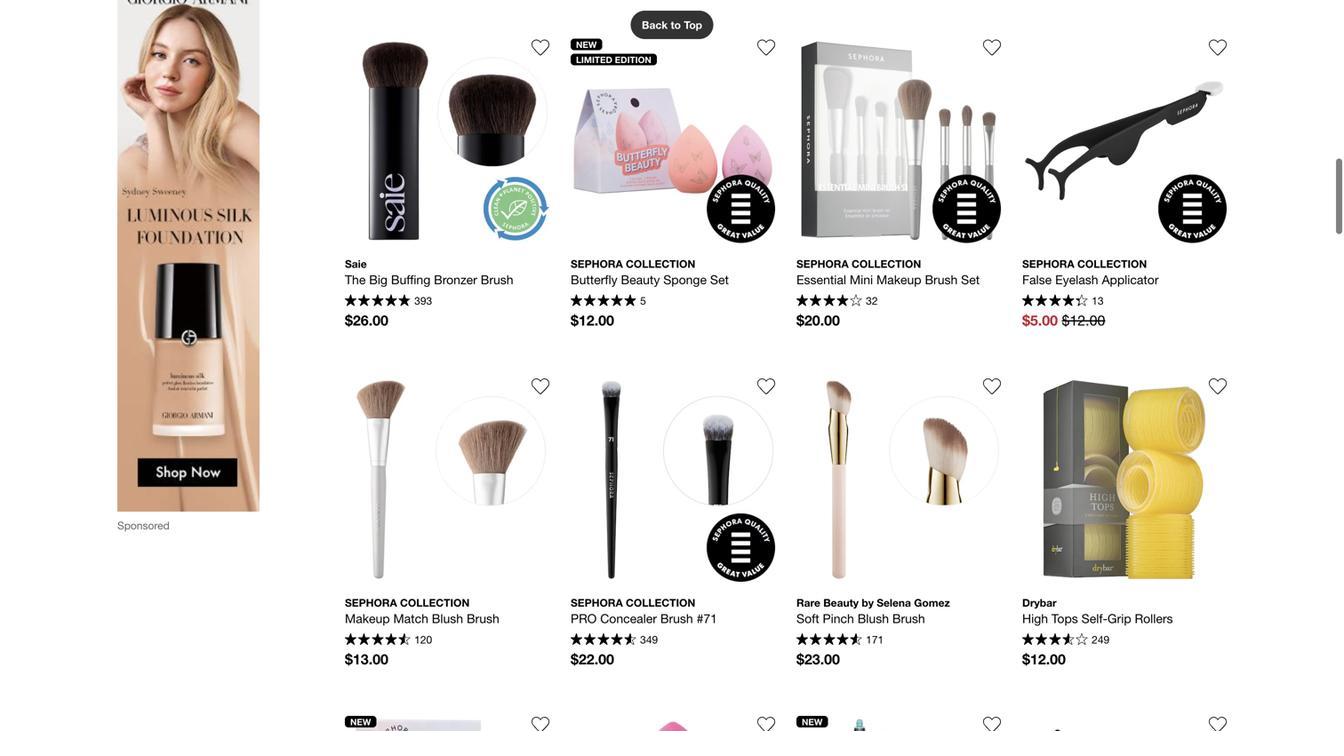 Task type: vqa. For each thing, say whether or not it's contained in the screenshot.


Task type: locate. For each thing, give the bounding box(es) containing it.
pinch
[[823, 612, 855, 626]]

brush left #71
[[661, 612, 693, 626]]

blush
[[432, 612, 463, 626], [858, 612, 889, 626]]

1 set from the left
[[711, 272, 729, 287]]

brush right bronzer
[[481, 272, 514, 287]]

0 horizontal spatial new link
[[345, 710, 557, 732]]

selena
[[877, 597, 912, 610]]

sephora up butterfly
[[571, 258, 623, 270]]

0 horizontal spatial 5 stars element
[[345, 295, 411, 309]]

#71
[[697, 612, 718, 626]]

349
[[641, 634, 658, 647]]

by
[[862, 597, 874, 610]]

sephora up match
[[345, 597, 397, 610]]

0 horizontal spatial blush
[[432, 612, 463, 626]]

5 stars element down butterfly
[[571, 295, 637, 309]]

brush right match
[[467, 612, 500, 626]]

sign in to love saie - the big buffing bronzer brush image
[[532, 39, 550, 56]]

sign in to love beautyblender - original beautyblender makeup sponge image
[[758, 717, 776, 732]]

1 horizontal spatial new
[[576, 39, 597, 50]]

sephora inside sephora collection butterfly beauty sponge set
[[571, 258, 623, 270]]

sephora collection false eyelash applicator
[[1023, 258, 1159, 287]]

back
[[642, 19, 668, 31]]

sign in to love dyson - limited edition airwrap multi styler in ceramic pop image
[[984, 717, 1001, 732]]

sign in to love rare beauty by selena gomez - soft pinch blush brush image
[[984, 378, 1001, 396]]

blush down 'by'
[[858, 612, 889, 626]]

self-
[[1082, 612, 1108, 626]]

0 horizontal spatial new
[[350, 717, 371, 728]]

2 set from the left
[[962, 272, 980, 287]]

collection up match
[[400, 597, 470, 610]]

sephora collection butterfly beauty sponge set
[[571, 258, 729, 287]]

1 horizontal spatial 5 stars element
[[571, 295, 637, 309]]

brush inside sephora collection essential mini makeup brush set
[[925, 272, 958, 287]]

makeup inside sephora collection essential mini makeup brush set
[[877, 272, 922, 287]]

new link down the 120 reviews element
[[345, 710, 557, 732]]

sephora inside sephora collection makeup match blush brush
[[345, 597, 397, 610]]

new up limited
[[576, 39, 597, 50]]

high
[[1023, 612, 1049, 626]]

rare beauty by selena gomez - soft pinch blush brush image
[[797, 378, 1001, 582]]

1 5 stars element from the left
[[345, 295, 411, 309]]

4.5 stars element up $13.00
[[345, 634, 411, 648]]

5 stars element up $26.00
[[345, 295, 411, 309]]

sephora collection - makeup match blush brush image
[[345, 378, 550, 582]]

1 blush from the left
[[432, 612, 463, 626]]

set right sponge
[[711, 272, 729, 287]]

4 stars element
[[797, 295, 862, 309]]

1 horizontal spatial blush
[[858, 612, 889, 626]]

sephora for $22.00
[[571, 597, 623, 610]]

to
[[671, 19, 681, 31]]

blush up the 120 reviews element
[[432, 612, 463, 626]]

new inside new limited edition
[[576, 39, 597, 50]]

$5.00 $12.00
[[1023, 312, 1106, 329]]

buffing
[[391, 272, 431, 287]]

sephora inside sephora collection essential mini makeup brush set
[[797, 258, 849, 270]]

collection inside sephora collection false eyelash applicator
[[1078, 258, 1148, 270]]

collection inside sephora collection makeup match blush brush
[[400, 597, 470, 610]]

brush
[[481, 272, 514, 287], [925, 272, 958, 287], [467, 612, 500, 626], [661, 612, 693, 626], [893, 612, 926, 626]]

beauty inside sephora collection butterfly beauty sponge set
[[621, 272, 660, 287]]

1 horizontal spatial makeup
[[877, 272, 922, 287]]

dyson - limited edition airwrap multi styler in ceramic pop image
[[797, 717, 1001, 732]]

5 stars element for $26.00
[[345, 295, 411, 309]]

set
[[711, 272, 729, 287], [962, 272, 980, 287]]

set left the false
[[962, 272, 980, 287]]

collection inside sephora collection pro concealer brush #71
[[626, 597, 696, 610]]

gomez
[[915, 597, 951, 610]]

collection up sponge
[[626, 258, 696, 270]]

0 vertical spatial makeup
[[877, 272, 922, 287]]

2 blush from the left
[[858, 612, 889, 626]]

collection for $13.00
[[400, 597, 470, 610]]

$26.00
[[345, 312, 389, 329]]

sign in to love sephora collection - makeup match blush brush image
[[532, 378, 550, 396]]

$12.00
[[571, 312, 615, 329], [1062, 312, 1106, 329], [1023, 651, 1066, 668]]

1 vertical spatial makeup
[[345, 612, 390, 626]]

collection up 'applicator'
[[1078, 258, 1148, 270]]

sephora collection - false eyelash applicator image
[[1023, 39, 1227, 243]]

sephora collection essential mini makeup brush set
[[797, 258, 980, 287]]

pro
[[571, 612, 597, 626]]

new down $13.00
[[350, 717, 371, 728]]

sephora for $20.00
[[797, 258, 849, 270]]

sephora collection - essential mini makeup brush set image
[[797, 39, 1001, 243]]

sephora up pro
[[571, 597, 623, 610]]

brush inside sephora collection pro concealer brush #71
[[661, 612, 693, 626]]

sephora up the false
[[1023, 258, 1075, 270]]

2 5 stars element from the left
[[571, 295, 637, 309]]

sephora up essential
[[797, 258, 849, 270]]

collection up "mini"
[[852, 258, 922, 270]]

collection for $22.00
[[626, 597, 696, 610]]

4.5 stars element up $23.00
[[797, 634, 862, 648]]

249
[[1092, 634, 1110, 647]]

1 horizontal spatial set
[[962, 272, 980, 287]]

$12.00 for high tops self-grip rollers
[[1023, 651, 1066, 668]]

brush for $13.00
[[467, 612, 500, 626]]

new limited edition
[[576, 39, 652, 65]]

collection
[[626, 258, 696, 270], [852, 258, 922, 270], [1078, 258, 1148, 270], [400, 597, 470, 610], [626, 597, 696, 610]]

beautyblender - original beautyblender makeup sponge image
[[571, 717, 776, 732]]

0 horizontal spatial beauty
[[621, 272, 660, 287]]

4.5 stars element up $22.00
[[571, 634, 637, 648]]

sephora
[[571, 258, 623, 270], [797, 258, 849, 270], [1023, 258, 1075, 270], [345, 597, 397, 610], [571, 597, 623, 610]]

sephora inside sephora collection false eyelash applicator
[[1023, 258, 1075, 270]]

sephora inside sephora collection pro concealer brush #71
[[571, 597, 623, 610]]

$12.00 down 3.5 stars element
[[1023, 651, 1066, 668]]

brush inside rare beauty by selena gomez soft pinch blush brush
[[893, 612, 926, 626]]

1 horizontal spatial new link
[[797, 710, 1009, 732]]

brush right "mini"
[[925, 272, 958, 287]]

new
[[576, 39, 597, 50], [350, 717, 371, 728], [802, 717, 823, 728]]

beauty up pinch
[[824, 597, 859, 610]]

brush for $20.00
[[925, 272, 958, 287]]

$12.00 down butterfly
[[571, 312, 615, 329]]

makeup
[[877, 272, 922, 287], [345, 612, 390, 626]]

5 stars element
[[345, 295, 411, 309], [571, 295, 637, 309]]

collection inside sephora collection butterfly beauty sponge set
[[626, 258, 696, 270]]

match
[[394, 612, 429, 626]]

0 vertical spatial beauty
[[621, 272, 660, 287]]

2 horizontal spatial new
[[802, 717, 823, 728]]

beauty
[[621, 272, 660, 287], [824, 597, 859, 610]]

new for 1st new link from right
[[802, 717, 823, 728]]

bronzer
[[434, 272, 477, 287]]

120
[[415, 634, 432, 647]]

new link
[[345, 710, 557, 732], [797, 710, 1009, 732]]

image de bannière avec contenu sponsorisé image
[[117, 0, 260, 512]]

1 horizontal spatial beauty
[[824, 597, 859, 610]]

4.5 stars element
[[1023, 295, 1088, 309], [345, 634, 411, 648], [571, 634, 637, 648], [797, 634, 862, 648]]

brush inside sephora collection makeup match blush brush
[[467, 612, 500, 626]]

249 reviews element
[[1092, 634, 1110, 647]]

new for 2nd new link from the right
[[350, 717, 371, 728]]

1 vertical spatial beauty
[[824, 597, 859, 610]]

0 horizontal spatial makeup
[[345, 612, 390, 626]]

new link down '171 reviews' element
[[797, 710, 1009, 732]]

top
[[684, 19, 703, 31]]

collection inside sephora collection essential mini makeup brush set
[[852, 258, 922, 270]]

4.5 stars element for $23.00
[[797, 634, 862, 648]]

beauty up 5
[[621, 272, 660, 287]]

collection up the concealer
[[626, 597, 696, 610]]

5
[[641, 295, 646, 307]]

brush down selena
[[893, 612, 926, 626]]

brush inside saie the big buffing bronzer brush
[[481, 272, 514, 287]]

makeup up $13.00
[[345, 612, 390, 626]]

makeup up 32
[[877, 272, 922, 287]]

butterfly
[[571, 272, 618, 287]]

new right sign in to love beautyblender - original beautyblender makeup sponge image
[[802, 717, 823, 728]]

$12.00 down 13 reviews "element"
[[1062, 312, 1106, 329]]

drybar
[[1023, 597, 1057, 610]]

393
[[415, 295, 432, 307]]

0 horizontal spatial set
[[711, 272, 729, 287]]



Task type: describe. For each thing, give the bounding box(es) containing it.
sign in to love sephora collection - mini butterfly beauty eye brush set image
[[532, 717, 550, 732]]

4.5 stars element for $13.00
[[345, 634, 411, 648]]

3.5 stars element
[[1023, 634, 1088, 648]]

mini
[[850, 272, 873, 287]]

blush inside rare beauty by selena gomez soft pinch blush brush
[[858, 612, 889, 626]]

big
[[369, 272, 388, 287]]

saie
[[345, 258, 367, 270]]

349 reviews element
[[641, 634, 658, 647]]

$12.00 for butterfly beauty sponge set
[[571, 312, 615, 329]]

171
[[866, 634, 884, 647]]

sephora collection makeup match blush brush
[[345, 597, 500, 626]]

sign in to love sephora collection - false eyelash applicator image
[[1210, 39, 1227, 56]]

sponge
[[664, 272, 707, 287]]

$13.00
[[345, 651, 389, 668]]

$5.00
[[1023, 312, 1058, 329]]

saie - the big buffing bronzer brush image
[[345, 39, 550, 243]]

false
[[1023, 272, 1052, 287]]

applicator
[[1102, 272, 1159, 287]]

sponsored
[[117, 520, 170, 532]]

120 reviews element
[[415, 634, 432, 647]]

blush inside sephora collection makeup match blush brush
[[432, 612, 463, 626]]

sign in to love sephora collection - essential mini makeup brush set image
[[984, 39, 1001, 56]]

tops
[[1052, 612, 1079, 626]]

sign in to love sephora collection - butterfly beauty sponge set image
[[758, 39, 776, 56]]

collection for $20.00
[[852, 258, 922, 270]]

sign in to love sephora collection - pro concealer brush #71 image
[[758, 378, 776, 396]]

sephora collection - pro concealer brush #71 image
[[571, 378, 776, 582]]

back to top
[[642, 19, 703, 31]]

limited
[[576, 54, 613, 65]]

5 reviews element
[[641, 295, 646, 307]]

sign in to love sephora collection - beauty on the fly reusable bag image
[[1210, 717, 1227, 732]]

saie the big buffing bronzer brush
[[345, 258, 514, 287]]

32
[[866, 295, 878, 307]]

back to top button
[[631, 11, 714, 39]]

rollers
[[1135, 612, 1174, 626]]

13 reviews element
[[1092, 295, 1104, 307]]

13
[[1092, 295, 1104, 307]]

$12.00 inside $5.00 $12.00
[[1062, 312, 1106, 329]]

sephora collection - mini butterfly beauty eye brush set image
[[345, 717, 550, 732]]

sephora collection - beauty on the fly reusable bag image
[[1023, 717, 1227, 732]]

beauty inside rare beauty by selena gomez soft pinch blush brush
[[824, 597, 859, 610]]

393 reviews element
[[415, 295, 432, 307]]

$22.00
[[571, 651, 615, 668]]

set inside sephora collection butterfly beauty sponge set
[[711, 272, 729, 287]]

171 reviews element
[[866, 634, 884, 647]]

32 reviews element
[[866, 295, 878, 307]]

grip
[[1108, 612, 1132, 626]]

$20.00
[[797, 312, 840, 329]]

sign in to love drybar - high tops self-grip rollers image
[[1210, 378, 1227, 396]]

4.5 stars element up $5.00 $12.00 at the right
[[1023, 295, 1088, 309]]

sephora collection - butterfly beauty sponge set image
[[571, 39, 776, 243]]

rare
[[797, 597, 821, 610]]

rare beauty by selena gomez soft pinch blush brush
[[797, 597, 951, 626]]

drybar high tops self-grip rollers
[[1023, 597, 1174, 626]]

concealer
[[601, 612, 657, 626]]

makeup inside sephora collection makeup match blush brush
[[345, 612, 390, 626]]

soft
[[797, 612, 820, 626]]

2 new link from the left
[[797, 710, 1009, 732]]

brush for $26.00
[[481, 272, 514, 287]]

essential
[[797, 272, 847, 287]]

$23.00
[[797, 651, 840, 668]]

4.5 stars element for $22.00
[[571, 634, 637, 648]]

eyelash
[[1056, 272, 1099, 287]]

set inside sephora collection essential mini makeup brush set
[[962, 272, 980, 287]]

drybar - high tops self-grip rollers image
[[1023, 378, 1227, 582]]

1 new link from the left
[[345, 710, 557, 732]]

sephora for $13.00
[[345, 597, 397, 610]]

sephora collection pro concealer brush #71
[[571, 597, 718, 626]]

5 stars element for $12.00
[[571, 295, 637, 309]]

the
[[345, 272, 366, 287]]

edition
[[615, 54, 652, 65]]



